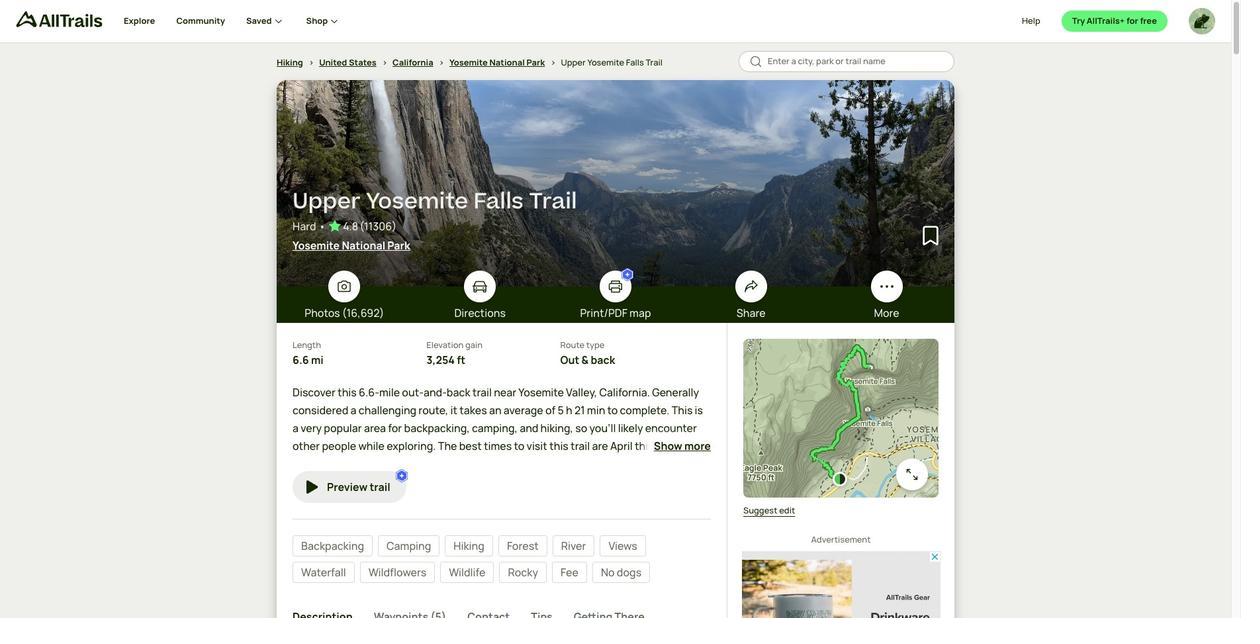 Task type: locate. For each thing, give the bounding box(es) containing it.
suggest edit link
[[743, 504, 795, 517]]

an
[[489, 403, 501, 417]]

length 6.6 mi
[[293, 339, 324, 367]]

1 vertical spatial park
[[387, 238, 410, 253]]

1 vertical spatial yosemite national park link
[[293, 238, 923, 253]]

2 horizontal spatial trail
[[571, 439, 590, 453]]

trail down so
[[571, 439, 590, 453]]

1 vertical spatial back
[[447, 385, 470, 399]]

1 vertical spatial upper
[[293, 186, 361, 218]]

5
[[558, 403, 564, 417]]

edit
[[779, 504, 795, 516]]

1 horizontal spatial dogs
[[617, 565, 641, 580]]

0 horizontal spatial trail
[[370, 480, 390, 495]]

times
[[484, 439, 512, 453]]

1 vertical spatial to
[[514, 439, 524, 453]]

hiking for hiking › united states › california › yosemite national park › upper yosemite falls trail
[[277, 56, 303, 68]]

through
[[635, 439, 675, 453]]

generally
[[652, 385, 699, 399]]

hiking up wildlife
[[454, 539, 484, 553]]

yosemite
[[449, 56, 488, 68], [587, 56, 624, 68], [366, 186, 468, 218], [293, 238, 340, 253], [518, 385, 564, 399]]

is
[[695, 403, 703, 417]]

1 vertical spatial national
[[342, 238, 385, 253]]

min
[[587, 403, 605, 417]]

the
[[438, 439, 457, 453]]

popular
[[324, 421, 362, 435]]

0 vertical spatial for
[[1126, 15, 1138, 27]]

route type out & back
[[560, 339, 615, 367]]

1 horizontal spatial falls
[[626, 56, 644, 68]]

2 vertical spatial to
[[393, 457, 403, 471]]

1 horizontal spatial a
[[351, 403, 357, 417]]

1 vertical spatial dogs
[[617, 565, 641, 580]]

alltrails image
[[16, 11, 103, 27]]

california
[[393, 56, 433, 68]]

None search field
[[739, 51, 954, 72]]

hiking down saved button
[[277, 56, 303, 68]]

trail
[[472, 385, 492, 399], [571, 439, 590, 453], [370, 480, 390, 495]]

cookie consent banner dialog
[[16, 555, 1215, 602]]

1 horizontal spatial to
[[514, 439, 524, 453]]

more
[[684, 439, 711, 454]]

0 vertical spatial park
[[526, 56, 545, 68]]

a up popular
[[351, 403, 357, 417]]

upper yosemite falls trail, yosemite national park, yosemite valley, california, united states | alltrails.com image
[[277, 80, 954, 287]]

dogs right the —
[[514, 457, 538, 471]]

best
[[459, 439, 482, 453]]

6.6
[[293, 352, 309, 367]]

1 vertical spatial hiking
[[454, 539, 484, 553]]

for inside the discover this 6.6-mile out-and-back trail near yosemite valley, california. generally considered a challenging route, it takes an average of 5 h 21 min to complete. this is a very popular area for backpacking, camping, and hiking, so you'll likely encounter other people while exploring. the best times to visit this trail are april through october. you'll need to leave pups at home — dogs aren't allowed on this trail.
[[388, 421, 402, 435]]

this left 6.6-
[[338, 385, 357, 399]]

discover this 6.6-mile out-and-back trail near yosemite valley, california. generally considered a challenging route, it takes an average of 5 h 21 min to complete. this is a very popular area for backpacking, camping, and hiking, so you'll likely encounter other people while exploring. the best times to visit this trail are april through october. you'll need to leave pups at home — dogs aren't allowed on this trail.
[[293, 385, 703, 471]]

0 vertical spatial national
[[489, 56, 525, 68]]

back up it
[[447, 385, 470, 399]]

0 vertical spatial this
[[338, 385, 357, 399]]

suggest edit
[[743, 504, 795, 516]]

valley,
[[566, 385, 597, 399]]

hiking › united states › california › yosemite national park › upper yosemite falls trail
[[277, 56, 663, 68]]

to right need
[[393, 457, 403, 471]]

dialog
[[0, 0, 1241, 618]]

2 vertical spatial trail
[[370, 480, 390, 495]]

aren't
[[540, 457, 569, 471]]

route
[[560, 339, 585, 351]]

april
[[610, 439, 633, 453]]

and-
[[424, 385, 447, 399]]

1 vertical spatial trail
[[529, 186, 577, 218]]

to left visit
[[514, 439, 524, 453]]

1 vertical spatial a
[[293, 421, 299, 435]]

0 horizontal spatial falls
[[474, 186, 524, 218]]

back inside route type out & back
[[591, 352, 615, 367]]

this down the hiking,
[[549, 439, 568, 453]]

back down type
[[591, 352, 615, 367]]

11306
[[364, 219, 392, 234]]

tab list
[[293, 599, 711, 618]]

yosemite national park link
[[449, 56, 545, 68], [293, 238, 923, 253]]

try
[[1072, 15, 1085, 27]]

park
[[526, 56, 545, 68], [387, 238, 410, 253]]

wildlife
[[449, 565, 485, 580]]

2 horizontal spatial to
[[607, 403, 618, 417]]

shop
[[306, 15, 328, 27]]

0 vertical spatial back
[[591, 352, 615, 367]]

upper yosemite falls trail map image
[[743, 339, 939, 498]]

1 horizontal spatial back
[[591, 352, 615, 367]]

0 horizontal spatial for
[[388, 421, 402, 435]]

0 vertical spatial hiking
[[277, 56, 303, 68]]

california link
[[393, 56, 433, 68]]

pups
[[434, 457, 458, 471]]

1 horizontal spatial national
[[489, 56, 525, 68]]

hiking for hiking
[[454, 539, 484, 553]]

0 horizontal spatial back
[[447, 385, 470, 399]]

advertisement region
[[742, 551, 940, 618]]

1 vertical spatial this
[[549, 439, 568, 453]]

3 › from the left
[[439, 56, 444, 68]]

explore
[[124, 15, 155, 27]]

more link
[[819, 271, 954, 321]]

backpacking
[[301, 539, 364, 553]]

trail
[[646, 56, 663, 68], [529, 186, 577, 218]]

preview
[[327, 480, 368, 495]]

national
[[489, 56, 525, 68], [342, 238, 385, 253]]

trail.
[[647, 457, 670, 471]]

0 horizontal spatial this
[[338, 385, 357, 399]]

4.8 ( 11306 )
[[343, 219, 397, 234]]

share
[[737, 306, 766, 320]]

2 vertical spatial this
[[626, 457, 645, 471]]

home
[[473, 457, 501, 471]]

1 horizontal spatial park
[[526, 56, 545, 68]]

it
[[450, 403, 457, 417]]

type
[[586, 339, 605, 351]]

0 vertical spatial trail
[[646, 56, 663, 68]]

falls
[[626, 56, 644, 68], [474, 186, 524, 218]]

trail down need
[[370, 480, 390, 495]]

0 vertical spatial to
[[607, 403, 618, 417]]

hiking
[[277, 56, 303, 68], [454, 539, 484, 553]]

show more button
[[654, 438, 711, 454]]

1 vertical spatial trail
[[571, 439, 590, 453]]

3,254
[[426, 352, 455, 367]]

for down the challenging
[[388, 421, 402, 435]]

directions
[[454, 306, 506, 320]]

0 horizontal spatial dogs
[[514, 457, 538, 471]]

takes
[[459, 403, 487, 417]]

rocky
[[508, 565, 538, 580]]

0 horizontal spatial hiking
[[277, 56, 303, 68]]

photos (16,692)
[[305, 306, 384, 320]]

shop link
[[306, 0, 341, 42]]

hiking,
[[540, 421, 573, 435]]

map
[[629, 306, 651, 320]]

more
[[874, 306, 899, 320]]

a left very
[[293, 421, 299, 435]]

trail up takes
[[472, 385, 492, 399]]

add to list image
[[920, 225, 941, 245]]

dogs right no
[[617, 565, 641, 580]]

to right min
[[607, 403, 618, 417]]

)
[[392, 219, 397, 234]]

show
[[654, 439, 682, 454]]

hard
[[293, 219, 316, 234]]

1 horizontal spatial for
[[1126, 15, 1138, 27]]

1 horizontal spatial hiking
[[454, 539, 484, 553]]

no dogs
[[601, 565, 641, 580]]

hiking link
[[277, 56, 303, 68]]

1 horizontal spatial trail
[[472, 385, 492, 399]]

ft
[[457, 352, 465, 367]]

0 vertical spatial dogs
[[514, 457, 538, 471]]

1 horizontal spatial upper
[[561, 56, 586, 68]]

for left free on the top of the page
[[1126, 15, 1138, 27]]

states
[[349, 56, 376, 68]]

1 vertical spatial for
[[388, 421, 402, 435]]

›
[[309, 56, 314, 68], [382, 56, 387, 68], [439, 56, 444, 68], [550, 56, 556, 68]]

this right on at the bottom
[[626, 457, 645, 471]]

encounter
[[645, 421, 697, 435]]

wildflowers
[[368, 565, 426, 580]]

4.8
[[343, 219, 358, 234]]

elevation
[[426, 339, 464, 351]]



Task type: vqa. For each thing, say whether or not it's contained in the screenshot.
pre's trail link
no



Task type: describe. For each thing, give the bounding box(es) containing it.
complete.
[[620, 403, 669, 417]]

saved button
[[246, 0, 306, 42]]

likely
[[618, 421, 643, 435]]

so
[[575, 421, 587, 435]]

need
[[366, 457, 391, 471]]

leave
[[405, 457, 432, 471]]

1 horizontal spatial trail
[[646, 56, 663, 68]]

h
[[566, 403, 572, 417]]

alltrails link
[[16, 11, 124, 33]]

this
[[672, 403, 693, 417]]

upper yosemite falls trail
[[293, 186, 577, 218]]

expand map image
[[904, 467, 920, 483]]

(
[[360, 219, 364, 234]]

0 vertical spatial falls
[[626, 56, 644, 68]]

advertisement
[[811, 533, 871, 545]]

show more
[[654, 439, 711, 454]]

trail inside preview trail button
[[370, 480, 390, 495]]

while
[[358, 439, 385, 453]]

no
[[601, 565, 615, 580]]

0 horizontal spatial to
[[393, 457, 403, 471]]

0 vertical spatial trail
[[472, 385, 492, 399]]

camping
[[387, 539, 431, 553]]

united
[[319, 56, 347, 68]]

saved
[[246, 15, 272, 27]]

0 vertical spatial yosemite national park link
[[449, 56, 545, 68]]

very
[[301, 421, 322, 435]]

average
[[504, 403, 543, 417]]

print/pdf map
[[580, 306, 651, 320]]

—
[[503, 457, 511, 471]]

back inside the discover this 6.6-mile out-and-back trail near yosemite valley, california. generally considered a challenging route, it takes an average of 5 h 21 min to complete. this is a very popular area for backpacking, camping, and hiking, so you'll likely encounter other people while exploring. the best times to visit this trail are april through october. you'll need to leave pups at home — dogs aren't allowed on this trail.
[[447, 385, 470, 399]]

on
[[611, 457, 624, 471]]

out
[[560, 352, 579, 367]]

route,
[[419, 403, 448, 417]]

river
[[561, 539, 586, 553]]

yosemite national park
[[293, 238, 410, 253]]

0 vertical spatial upper
[[561, 56, 586, 68]]

backpacking,
[[404, 421, 470, 435]]

out-
[[402, 385, 424, 399]]

fee
[[561, 565, 578, 580]]

you'll
[[589, 421, 616, 435]]

alltrails+
[[1087, 15, 1125, 27]]

try alltrails+ for free link
[[1061, 11, 1168, 32]]

community
[[176, 15, 225, 27]]

21
[[574, 403, 585, 417]]

mi
[[311, 352, 324, 367]]

(16,692)
[[342, 306, 384, 320]]

2 horizontal spatial this
[[626, 457, 645, 471]]

discover
[[293, 385, 335, 399]]

near
[[494, 385, 516, 399]]

6.6-
[[359, 385, 379, 399]]

try alltrails+ for free
[[1072, 15, 1157, 27]]

0 horizontal spatial trail
[[529, 186, 577, 218]]

preview trail
[[327, 480, 390, 495]]

•
[[319, 219, 326, 234]]

2 › from the left
[[382, 56, 387, 68]]

explore link
[[124, 0, 155, 42]]

Enter a city, park or trail name field
[[768, 55, 944, 68]]

october.
[[293, 457, 335, 471]]

are
[[592, 439, 608, 453]]

considered
[[293, 403, 348, 417]]

gain
[[465, 339, 483, 351]]

camping,
[[472, 421, 518, 435]]

yosemite inside the discover this 6.6-mile out-and-back trail near yosemite valley, california. generally considered a challenging route, it takes an average of 5 h 21 min to complete. this is a very popular area for backpacking, camping, and hiking, so you'll likely encounter other people while exploring. the best times to visit this trail are april through october. you'll need to leave pups at home — dogs aren't allowed on this trail.
[[518, 385, 564, 399]]

forest
[[507, 539, 539, 553]]

0 horizontal spatial a
[[293, 421, 299, 435]]

4 › from the left
[[550, 56, 556, 68]]

area
[[364, 421, 386, 435]]

1 › from the left
[[309, 56, 314, 68]]

share link
[[683, 271, 819, 321]]

0 vertical spatial a
[[351, 403, 357, 417]]

elevation gain 3,254 ft
[[426, 339, 483, 367]]

at
[[460, 457, 471, 471]]

length
[[293, 339, 321, 351]]

0 horizontal spatial national
[[342, 238, 385, 253]]

waterfall
[[301, 565, 346, 580]]

print/pdf map link
[[548, 268, 683, 321]]

views
[[609, 539, 637, 553]]

noah image
[[1189, 8, 1215, 34]]

california.
[[599, 385, 650, 399]]

0 horizontal spatial upper
[[293, 186, 361, 218]]

1 horizontal spatial this
[[549, 439, 568, 453]]

print/pdf
[[580, 306, 627, 320]]

dogs inside the discover this 6.6-mile out-and-back trail near yosemite valley, california. generally considered a challenging route, it takes an average of 5 h 21 min to complete. this is a very popular area for backpacking, camping, and hiking, so you'll likely encounter other people while exploring. the best times to visit this trail are april through october. you'll need to leave pups at home — dogs aren't allowed on this trail.
[[514, 457, 538, 471]]

visit
[[527, 439, 547, 453]]

help
[[1022, 15, 1040, 27]]

challenging
[[359, 403, 416, 417]]

allowed
[[571, 457, 609, 471]]

exploring.
[[387, 439, 436, 453]]

1 vertical spatial falls
[[474, 186, 524, 218]]

shop button
[[306, 0, 341, 42]]

united states link
[[319, 56, 376, 68]]

directions link
[[412, 271, 548, 321]]

&
[[582, 352, 589, 367]]

other
[[293, 439, 320, 453]]

0 horizontal spatial park
[[387, 238, 410, 253]]

suggest
[[743, 504, 777, 516]]

help link
[[1022, 15, 1040, 28]]



